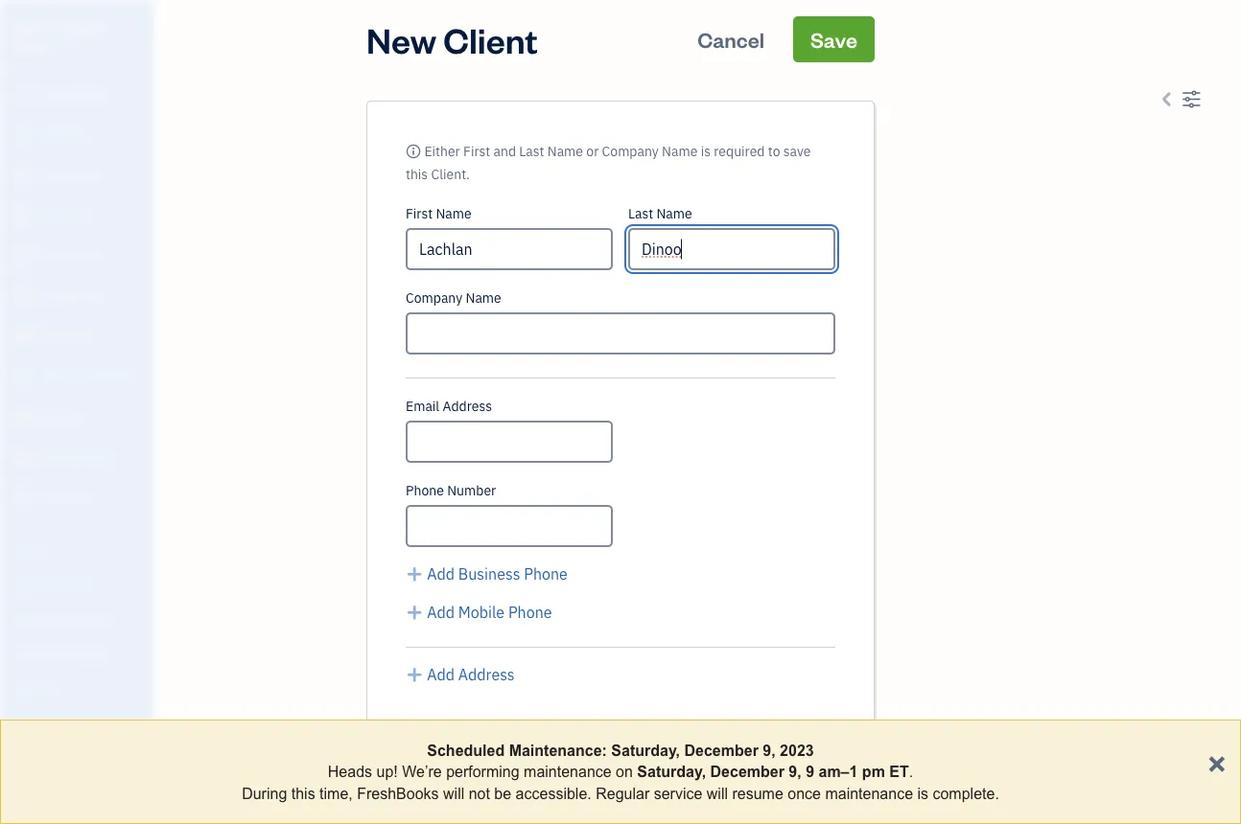Task type: describe. For each thing, give the bounding box(es) containing it.
maintenance:
[[509, 742, 607, 760]]

services
[[69, 612, 116, 627]]

Phone Number text field
[[406, 506, 613, 548]]

name for company name
[[466, 289, 501, 307]]

number
[[447, 482, 496, 500]]

save button
[[793, 16, 875, 62]]

team
[[14, 576, 45, 592]]

client image
[[12, 126, 35, 145]]

new
[[366, 16, 437, 62]]

phone for add mobile phone
[[508, 603, 552, 623]]

during
[[242, 785, 287, 803]]

Last Name text field
[[628, 228, 836, 271]]

1 vertical spatial saturday,
[[637, 764, 706, 781]]

.
[[909, 764, 913, 781]]

Company Name text field
[[406, 313, 836, 355]]

Email Address text field
[[406, 421, 613, 463]]

business
[[458, 565, 520, 585]]

items and services link
[[5, 603, 148, 637]]

new client
[[366, 16, 538, 62]]

name for last name
[[657, 205, 692, 223]]

is inside 'scheduled maintenance: saturday, december 9, 2023 heads up! we're performing maintenance on saturday, december 9, 9 am–1 pm et . during this time, freshbooks will not be accessible. regular service will resume once maintenance is complete.'
[[918, 785, 929, 803]]

to
[[768, 142, 780, 160]]

last name
[[628, 205, 692, 223]]

scheduled maintenance: saturday, december 9, 2023 heads up! we're performing maintenance on saturday, december 9, 9 am–1 pm et . during this time, freshbooks will not be accessible. regular service will resume once maintenance is complete.
[[242, 742, 999, 803]]

2023
[[780, 742, 814, 760]]

phone number
[[406, 482, 496, 500]]

client
[[443, 16, 538, 62]]

either first and last name or company name is required to save this client.
[[406, 142, 811, 183]]

timer image
[[12, 367, 35, 387]]

1 will from the left
[[443, 785, 465, 803]]

plus image for add mobile phone
[[406, 601, 423, 625]]

apps
[[14, 541, 43, 556]]

add business phone
[[427, 565, 568, 585]]

freshbooks
[[357, 785, 439, 803]]

owner
[[15, 38, 54, 54]]

2 will from the left
[[707, 785, 728, 803]]

team members
[[14, 576, 98, 592]]

bank connections
[[14, 647, 113, 663]]

1 vertical spatial december
[[710, 764, 785, 781]]

email
[[406, 398, 440, 415]]

add mobile phone
[[427, 603, 552, 623]]

plus image
[[406, 563, 423, 586]]

this inside 'scheduled maintenance: saturday, december 9, 2023 heads up! we're performing maintenance on saturday, december 9, 9 am–1 pm et . during this time, freshbooks will not be accessible. regular service will resume once maintenance is complete.'
[[291, 785, 315, 803]]

First Name text field
[[406, 228, 613, 271]]

cancel
[[698, 25, 765, 53]]

team members link
[[5, 568, 148, 601]]

ruby oranges owner
[[15, 18, 105, 54]]

settings image
[[1182, 87, 1202, 110]]

regular
[[596, 785, 650, 803]]

invoice image
[[12, 206, 35, 225]]

1 vertical spatial first
[[406, 205, 433, 223]]

payment image
[[12, 247, 35, 266]]

add business phone button
[[406, 563, 568, 586]]

add for add business phone
[[427, 565, 455, 585]]

address for add address
[[458, 665, 515, 685]]

1 horizontal spatial 9,
[[789, 764, 802, 781]]

performing
[[446, 764, 520, 781]]

address for email address
[[443, 398, 492, 415]]



Task type: vqa. For each thing, say whether or not it's contained in the screenshot.
the top PHONE
yes



Task type: locate. For each thing, give the bounding box(es) containing it.
name for first name
[[436, 205, 472, 223]]

address down add mobile phone
[[458, 665, 515, 685]]

plus image
[[406, 601, 423, 625], [406, 664, 423, 687]]

once
[[788, 785, 821, 803]]

and
[[494, 142, 516, 160], [46, 612, 67, 627]]

address
[[443, 398, 492, 415], [458, 665, 515, 685]]

last inside either first and last name or company name is required to save this client.
[[519, 142, 544, 160]]

saturday,
[[611, 742, 680, 760], [637, 764, 706, 781]]

0 vertical spatial this
[[406, 165, 428, 183]]

items and services
[[14, 612, 116, 627]]

1 vertical spatial and
[[46, 612, 67, 627]]

0 vertical spatial address
[[443, 398, 492, 415]]

add down add mobile phone button
[[427, 665, 455, 685]]

0 vertical spatial saturday,
[[611, 742, 680, 760]]

1 horizontal spatial and
[[494, 142, 516, 160]]

either
[[424, 142, 460, 160]]

first inside either first and last name or company name is required to save this client.
[[463, 142, 490, 160]]

last down either first and last name or company name is required to save this client.
[[628, 205, 653, 223]]

0 vertical spatial phone
[[406, 482, 444, 500]]

1 horizontal spatial maintenance
[[825, 785, 913, 803]]

1 vertical spatial last
[[628, 205, 653, 223]]

1 vertical spatial address
[[458, 665, 515, 685]]

mobile
[[458, 603, 505, 623]]

save
[[784, 142, 811, 160]]

2 vertical spatial add
[[427, 665, 455, 685]]

0 vertical spatial plus image
[[406, 601, 423, 625]]

or
[[586, 142, 599, 160]]

1 vertical spatial company
[[406, 289, 463, 307]]

plus image for add address
[[406, 664, 423, 687]]

resume
[[732, 785, 784, 803]]

maintenance down pm
[[825, 785, 913, 803]]

main element
[[0, 0, 201, 825]]

× button
[[1208, 745, 1226, 780]]

0 vertical spatial last
[[519, 142, 544, 160]]

9
[[806, 764, 814, 781]]

company right or
[[602, 142, 659, 160]]

am–1
[[819, 764, 858, 781]]

0 horizontal spatial and
[[46, 612, 67, 627]]

9, left 9 on the right bottom of the page
[[789, 764, 802, 781]]

1 horizontal spatial company
[[602, 142, 659, 160]]

1 vertical spatial maintenance
[[825, 785, 913, 803]]

0 horizontal spatial last
[[519, 142, 544, 160]]

is left 'complete.'
[[918, 785, 929, 803]]

1 add from the top
[[427, 565, 455, 585]]

1 vertical spatial 9,
[[789, 764, 802, 781]]

time,
[[320, 785, 353, 803]]

plus image left add address
[[406, 664, 423, 687]]

primary image
[[406, 142, 421, 160]]

× dialog
[[0, 720, 1241, 825]]

phone left number
[[406, 482, 444, 500]]

add inside add mobile phone button
[[427, 603, 455, 623]]

1 horizontal spatial is
[[918, 785, 929, 803]]

and right items
[[46, 612, 67, 627]]

required
[[714, 142, 765, 160]]

add for add address
[[427, 665, 455, 685]]

bank connections link
[[5, 639, 148, 672]]

0 vertical spatial company
[[602, 142, 659, 160]]

0 horizontal spatial maintenance
[[524, 764, 612, 781]]

members
[[47, 576, 98, 592]]

phone right business
[[524, 565, 568, 585]]

address right email
[[443, 398, 492, 415]]

name down client.
[[436, 205, 472, 223]]

settings link
[[5, 674, 148, 708]]

complete.
[[933, 785, 999, 803]]

and inside main element
[[46, 612, 67, 627]]

1 horizontal spatial will
[[707, 785, 728, 803]]

estimate image
[[12, 166, 35, 185]]

heads
[[328, 764, 372, 781]]

will left not at left
[[443, 785, 465, 803]]

first down client.
[[406, 205, 433, 223]]

1 horizontal spatial this
[[406, 165, 428, 183]]

1 vertical spatial add
[[427, 603, 455, 623]]

is
[[701, 142, 711, 160], [918, 785, 929, 803]]

is left required
[[701, 142, 711, 160]]

this down primary icon
[[406, 165, 428, 183]]

maintenance
[[524, 764, 612, 781], [825, 785, 913, 803]]

1 vertical spatial plus image
[[406, 664, 423, 687]]

×
[[1208, 745, 1226, 780]]

1 vertical spatial this
[[291, 785, 315, 803]]

saturday, up service
[[637, 764, 706, 781]]

last left or
[[519, 142, 544, 160]]

company down first name
[[406, 289, 463, 307]]

chevronleft image
[[1158, 87, 1178, 110]]

0 horizontal spatial 9,
[[763, 742, 776, 760]]

add for add mobile phone
[[427, 603, 455, 623]]

project image
[[12, 327, 35, 346]]

ruby
[[15, 18, 49, 36]]

will right service
[[707, 785, 728, 803]]

et
[[890, 764, 909, 781]]

cancel button
[[680, 16, 782, 62]]

company name
[[406, 289, 501, 307]]

1 vertical spatial phone
[[524, 565, 568, 585]]

2 add from the top
[[427, 603, 455, 623]]

pm
[[862, 764, 885, 781]]

on
[[616, 764, 633, 781]]

1 vertical spatial is
[[918, 785, 929, 803]]

2 plus image from the top
[[406, 664, 423, 687]]

0 horizontal spatial company
[[406, 289, 463, 307]]

and inside either first and last name or company name is required to save this client.
[[494, 142, 516, 160]]

settings
[[14, 683, 58, 698]]

not
[[469, 785, 490, 803]]

client.
[[431, 165, 470, 183]]

oranges
[[51, 18, 105, 36]]

add inside add address button
[[427, 665, 455, 685]]

add right plus icon
[[427, 565, 455, 585]]

saturday, up on
[[611, 742, 680, 760]]

service
[[654, 785, 703, 803]]

0 vertical spatial and
[[494, 142, 516, 160]]

phone
[[406, 482, 444, 500], [524, 565, 568, 585], [508, 603, 552, 623]]

name up last name text field
[[657, 205, 692, 223]]

0 vertical spatial first
[[463, 142, 490, 160]]

expense image
[[12, 287, 35, 306]]

plus image down plus icon
[[406, 601, 423, 625]]

9,
[[763, 742, 776, 760], [789, 764, 802, 781]]

is inside either first and last name or company name is required to save this client.
[[701, 142, 711, 160]]

money image
[[12, 408, 35, 427]]

company inside either first and last name or company name is required to save this client.
[[602, 142, 659, 160]]

0 vertical spatial december
[[684, 742, 759, 760]]

1 plus image from the top
[[406, 601, 423, 625]]

will
[[443, 785, 465, 803], [707, 785, 728, 803]]

first name
[[406, 205, 472, 223]]

0 vertical spatial 9,
[[763, 742, 776, 760]]

last
[[519, 142, 544, 160], [628, 205, 653, 223]]

0 horizontal spatial is
[[701, 142, 711, 160]]

3 add from the top
[[427, 665, 455, 685]]

0 vertical spatial is
[[701, 142, 711, 160]]

phone right mobile
[[508, 603, 552, 623]]

first
[[463, 142, 490, 160], [406, 205, 433, 223]]

maintenance down maintenance:
[[524, 764, 612, 781]]

this inside either first and last name or company name is required to save this client.
[[406, 165, 428, 183]]

0 vertical spatial add
[[427, 565, 455, 585]]

address inside button
[[458, 665, 515, 685]]

december
[[684, 742, 759, 760], [710, 764, 785, 781]]

add
[[427, 565, 455, 585], [427, 603, 455, 623], [427, 665, 455, 685]]

be
[[494, 785, 511, 803]]

up!
[[377, 764, 398, 781]]

connections
[[44, 647, 113, 663]]

name
[[547, 142, 583, 160], [662, 142, 698, 160], [436, 205, 472, 223], [657, 205, 692, 223], [466, 289, 501, 307]]

this left time,
[[291, 785, 315, 803]]

9, left 2023
[[763, 742, 776, 760]]

first right either
[[463, 142, 490, 160]]

add mobile phone button
[[406, 601, 552, 625]]

name down first name 'text box'
[[466, 289, 501, 307]]

we're
[[402, 764, 442, 781]]

bank
[[14, 647, 42, 663]]

items
[[14, 612, 44, 627]]

apps link
[[5, 532, 148, 566]]

0 horizontal spatial first
[[406, 205, 433, 223]]

report image
[[12, 488, 35, 507]]

accessible.
[[516, 785, 592, 803]]

dashboard image
[[12, 85, 35, 105]]

chart image
[[12, 448, 35, 467]]

add left mobile
[[427, 603, 455, 623]]

1 horizontal spatial last
[[628, 205, 653, 223]]

name left or
[[547, 142, 583, 160]]

scheduled
[[427, 742, 505, 760]]

add address
[[427, 665, 515, 685]]

1 horizontal spatial first
[[463, 142, 490, 160]]

name left required
[[662, 142, 698, 160]]

add inside add business phone 'button'
[[427, 565, 455, 585]]

email address
[[406, 398, 492, 415]]

company
[[602, 142, 659, 160], [406, 289, 463, 307]]

add address button
[[406, 664, 515, 687]]

phone for add business phone
[[524, 565, 568, 585]]

this
[[406, 165, 428, 183], [291, 785, 315, 803]]

phone inside 'button'
[[524, 565, 568, 585]]

0 horizontal spatial will
[[443, 785, 465, 803]]

and right either
[[494, 142, 516, 160]]

0 horizontal spatial this
[[291, 785, 315, 803]]

0 vertical spatial maintenance
[[524, 764, 612, 781]]

2 vertical spatial phone
[[508, 603, 552, 623]]

phone inside button
[[508, 603, 552, 623]]

save
[[810, 25, 858, 53]]



